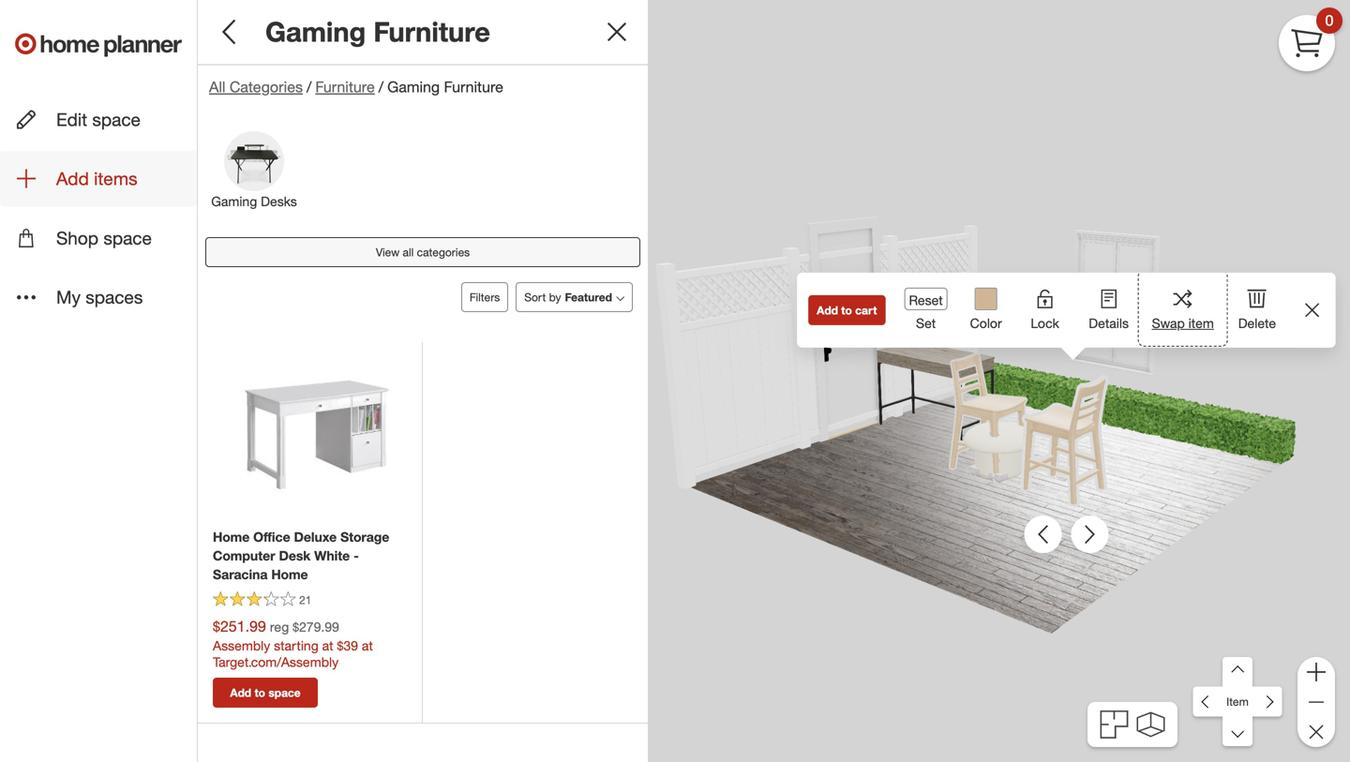 Task type: vqa. For each thing, say whether or not it's contained in the screenshot.
the 'Shop'
yes



Task type: locate. For each thing, give the bounding box(es) containing it.
add inside button
[[230, 686, 252, 700]]

add
[[56, 168, 89, 190], [817, 303, 839, 317], [230, 686, 252, 700]]

0 vertical spatial add
[[56, 168, 89, 190]]

furniture
[[374, 15, 491, 48], [316, 78, 375, 96], [444, 78, 504, 96]]

gaming for gaming furniture
[[265, 15, 366, 48]]

to inside add to cart button
[[842, 303, 852, 317]]

reset set
[[909, 292, 943, 331]]

0 vertical spatial to
[[842, 303, 852, 317]]

2 vertical spatial add
[[230, 686, 252, 700]]

home down desk at the bottom left of the page
[[271, 567, 308, 583]]

add for add to cart
[[817, 303, 839, 317]]

cart
[[856, 303, 878, 317]]

filters button
[[461, 282, 509, 312]]

add to space
[[230, 686, 301, 700]]

1 vertical spatial space
[[103, 227, 152, 249]]

view
[[376, 245, 400, 259]]

/ left furniture button
[[307, 78, 312, 96]]

featured
[[565, 290, 613, 304]]

all categories / furniture / gaming furniture
[[209, 78, 504, 96]]

space for edit space
[[92, 109, 141, 130]]

gaming for gaming desks
[[211, 193, 257, 210]]

saracina
[[213, 567, 268, 583]]

$251.99 reg $279.99 assembly starting at $39 at target.com/assembly
[[213, 618, 373, 671]]

1 horizontal spatial to
[[842, 303, 852, 317]]

my spaces button
[[0, 270, 197, 325]]

1 horizontal spatial home
[[271, 567, 308, 583]]

move asset south by 6" image
[[1253, 687, 1283, 717]]

at right $39
[[362, 638, 373, 654]]

2 at from the left
[[362, 638, 373, 654]]

0
[[1326, 11, 1334, 30]]

2 vertical spatial gaming
[[211, 193, 257, 210]]

sort by featured
[[525, 290, 613, 304]]

0 vertical spatial home
[[213, 529, 250, 546]]

home office deluxe storage computer desk white - saracina home image
[[241, 358, 394, 512]]

0 horizontal spatial at
[[322, 638, 334, 654]]

0 horizontal spatial gaming
[[211, 193, 257, 210]]

edit space button
[[0, 92, 197, 147]]

move asset east by 6" image
[[1223, 658, 1253, 688]]

space right "shop"
[[103, 227, 152, 249]]

/ right furniture button
[[379, 78, 384, 96]]

edit space
[[56, 109, 141, 130]]

to inside "add to space" button
[[255, 686, 265, 700]]

gaming desks
[[211, 193, 297, 210]]

gaming left desks
[[211, 193, 257, 210]]

0 horizontal spatial to
[[255, 686, 265, 700]]

0 horizontal spatial add
[[56, 168, 89, 190]]

add to cart button
[[809, 295, 886, 325]]

set
[[916, 315, 936, 331]]

shop space
[[56, 227, 152, 249]]

view all categories button
[[205, 237, 641, 267]]

2 horizontal spatial add
[[817, 303, 839, 317]]

delete button
[[1226, 273, 1290, 344]]

/
[[307, 78, 312, 96], [379, 78, 384, 96]]

front view button icon image
[[1137, 713, 1166, 738]]

furniture button
[[316, 76, 375, 98]]

shop space button
[[0, 210, 197, 266]]

swap item button
[[1141, 273, 1226, 344]]

home
[[213, 529, 250, 546], [271, 567, 308, 583]]

home office deluxe storage computer desk white - saracina home
[[213, 529, 390, 583]]

delete
[[1239, 315, 1277, 331]]

add down target.com/assembly
[[230, 686, 252, 700]]

space right edit
[[92, 109, 141, 130]]

1 horizontal spatial add
[[230, 686, 252, 700]]

1 / from the left
[[307, 78, 312, 96]]

white
[[314, 548, 350, 564]]

0 button
[[1279, 8, 1343, 71]]

1 horizontal spatial at
[[362, 638, 373, 654]]

at left $39
[[322, 638, 334, 654]]

add left 'cart'
[[817, 303, 839, 317]]

home up computer
[[213, 529, 250, 546]]

my spaces
[[56, 286, 143, 308]]

2 / from the left
[[379, 78, 384, 96]]

add left 'items' on the left top of page
[[56, 168, 89, 190]]

gaming up furniture button
[[265, 15, 366, 48]]

at
[[322, 638, 334, 654], [362, 638, 373, 654]]

1 horizontal spatial /
[[379, 78, 384, 96]]

add for add items
[[56, 168, 89, 190]]

computer
[[213, 548, 275, 564]]

space down target.com/assembly
[[269, 686, 301, 700]]

sort
[[525, 290, 546, 304]]

gaming
[[265, 15, 366, 48], [387, 78, 440, 96], [211, 193, 257, 210]]

0 horizontal spatial /
[[307, 78, 312, 96]]

items
[[94, 168, 137, 190]]

1 vertical spatial gaming
[[387, 78, 440, 96]]

$39
[[337, 638, 358, 654]]

0 vertical spatial space
[[92, 109, 141, 130]]

gaming down gaming furniture
[[387, 78, 440, 96]]

0 vertical spatial gaming
[[265, 15, 366, 48]]

gaming inside button
[[211, 193, 257, 210]]

gaming desks image
[[224, 131, 284, 191]]

1 vertical spatial to
[[255, 686, 265, 700]]

lock button
[[1014, 273, 1077, 344]]

deluxe
[[294, 529, 337, 546]]

starting
[[274, 638, 319, 654]]

to left 'cart'
[[842, 303, 852, 317]]

space inside button
[[269, 686, 301, 700]]

item
[[1227, 695, 1249, 709]]

top view button icon image
[[1101, 711, 1129, 739]]

office
[[253, 529, 290, 546]]

to down target.com/assembly
[[255, 686, 265, 700]]

2 vertical spatial space
[[269, 686, 301, 700]]

space
[[92, 109, 141, 130], [103, 227, 152, 249], [269, 686, 301, 700]]

all
[[403, 245, 414, 259]]

$279.99
[[293, 619, 339, 636]]

to
[[842, 303, 852, 317], [255, 686, 265, 700]]

1 vertical spatial add
[[817, 303, 839, 317]]

1 horizontal spatial gaming
[[265, 15, 366, 48]]



Task type: describe. For each thing, give the bounding box(es) containing it.
assembly
[[213, 638, 270, 654]]

1 at from the left
[[322, 638, 334, 654]]

add items button
[[0, 151, 197, 207]]

all categories button
[[209, 76, 303, 98]]

move asset north by 6" image
[[1194, 687, 1224, 717]]

filters
[[470, 290, 500, 304]]

shop
[[56, 227, 99, 249]]

swap item
[[1152, 315, 1215, 331]]

all
[[209, 78, 226, 96]]

home office deluxe storage computer desk white - saracina home button
[[213, 528, 407, 584]]

add to space button
[[213, 678, 318, 708]]

gaming furniture
[[265, 15, 491, 48]]

add for add to space
[[230, 686, 252, 700]]

storage
[[341, 529, 390, 546]]

move asset west by 6" image
[[1223, 717, 1253, 747]]

reg
[[270, 619, 289, 636]]

by
[[549, 290, 561, 304]]

to for space
[[255, 686, 265, 700]]

21
[[299, 593, 312, 607]]

color
[[971, 315, 1002, 331]]

categories
[[230, 78, 303, 96]]

details button
[[1077, 273, 1141, 344]]

swap
[[1152, 315, 1185, 331]]

2 horizontal spatial gaming
[[387, 78, 440, 96]]

view all categories
[[376, 245, 470, 259]]

reset
[[909, 292, 943, 309]]

categories
[[417, 245, 470, 259]]

my
[[56, 286, 81, 308]]

desks
[[261, 193, 297, 210]]

desk
[[279, 548, 311, 564]]

to for cart
[[842, 303, 852, 317]]

home planner landing page image
[[15, 15, 182, 75]]

item
[[1189, 315, 1215, 331]]

add items
[[56, 168, 137, 190]]

-
[[354, 548, 359, 564]]

details
[[1089, 315, 1129, 331]]

$251.99
[[213, 618, 266, 636]]

add to cart
[[817, 303, 878, 317]]

edit
[[56, 109, 87, 130]]

0 horizontal spatial home
[[213, 529, 250, 546]]

space for shop space
[[103, 227, 152, 249]]

color button
[[959, 273, 1014, 348]]

1 vertical spatial home
[[271, 567, 308, 583]]

lock
[[1031, 315, 1060, 331]]

spaces
[[86, 286, 143, 308]]

gaming desks button
[[198, 130, 310, 230]]

target.com/assembly
[[213, 654, 339, 671]]



